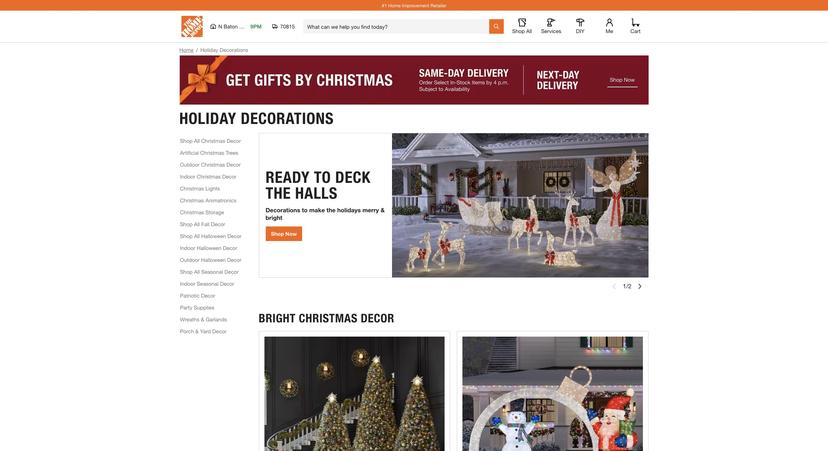 Task type: vqa. For each thing, say whether or not it's contained in the screenshot.
christmas storage link
yes



Task type: locate. For each thing, give the bounding box(es) containing it.
shop all christmas decor link
[[180, 137, 241, 145]]

party
[[180, 304, 193, 311]]

diy
[[577, 28, 585, 34]]

1 / 2
[[624, 283, 632, 290]]

shop for shop all
[[513, 28, 525, 34]]

me button
[[599, 19, 621, 34]]

0 vertical spatial seasonal
[[201, 269, 223, 275]]

outdoor
[[180, 161, 200, 168], [180, 257, 200, 263]]

2 indoor from the top
[[180, 245, 195, 251]]

artificial
[[180, 149, 199, 156]]

shop left the fall
[[180, 221, 193, 227]]

& left yard
[[196, 328, 199, 334]]

shop inside shop all halloween decor link
[[180, 233, 193, 239]]

all up indoor seasonal decor
[[194, 269, 200, 275]]

porch & yard decor link
[[180, 327, 227, 335]]

2 horizontal spatial &
[[381, 206, 385, 214]]

holiday up shop all christmas decor
[[180, 109, 237, 128]]

party supplies link
[[180, 304, 214, 312]]

& inside decorations to make the holidays  merry & bright
[[381, 206, 385, 214]]

sponsored banner image
[[180, 55, 649, 105]]

halloween for outdoor
[[201, 257, 226, 263]]

2 vertical spatial decorations
[[266, 206, 301, 214]]

animatronics
[[206, 197, 237, 203]]

1 horizontal spatial home
[[389, 2, 401, 8]]

yard
[[200, 328, 211, 334]]

2 vertical spatial indoor
[[180, 280, 195, 287]]

christmas down indoor christmas decor link
[[180, 185, 204, 191]]

& up porch & yard decor at the bottom of the page
[[201, 316, 204, 322]]

decor down shop all seasonal decor link
[[220, 280, 234, 287]]

christmas storage
[[180, 209, 224, 215]]

indoor up patriotic
[[180, 280, 195, 287]]

/ left next slide icon
[[627, 283, 629, 290]]

indoor for indoor halloween decor
[[180, 245, 195, 251]]

outdoor christmas decor link
[[180, 161, 241, 169]]

halloween up shop all seasonal decor
[[201, 257, 226, 263]]

shop now link
[[266, 227, 302, 241]]

all inside button
[[527, 28, 533, 34]]

christmas
[[299, 311, 358, 325]]

halloween down shop all halloween decor link
[[197, 245, 222, 251]]

decorations inside decorations to make the holidays  merry & bright
[[266, 206, 301, 214]]

#1 home improvement retailer
[[382, 2, 447, 8]]

indoor halloween decor link
[[180, 244, 237, 252]]

0 vertical spatial /
[[196, 47, 198, 53]]

&
[[381, 206, 385, 214], [201, 316, 204, 322], [196, 328, 199, 334]]

wreaths
[[180, 316, 200, 322]]

the
[[266, 184, 291, 203]]

shop left services at the right top of the page
[[513, 28, 525, 34]]

0 vertical spatial outdoor
[[180, 161, 200, 168]]

shop inside shop all seasonal decor link
[[180, 269, 193, 275]]

1 vertical spatial outdoor
[[180, 257, 200, 263]]

decor
[[227, 137, 241, 144], [227, 161, 241, 168], [222, 173, 237, 180], [211, 221, 225, 227], [228, 233, 242, 239], [223, 245, 237, 251], [227, 257, 242, 263], [225, 269, 239, 275], [220, 280, 234, 287], [201, 292, 215, 299], [212, 328, 227, 334]]

1 vertical spatial indoor
[[180, 245, 195, 251]]

shop for shop all halloween decor
[[180, 233, 193, 239]]

seasonal down shop all seasonal decor link
[[197, 280, 219, 287]]

9pm
[[251, 23, 262, 29]]

all
[[527, 28, 533, 34], [194, 137, 200, 144], [194, 221, 200, 227], [194, 233, 200, 239], [194, 269, 200, 275]]

all left the fall
[[194, 221, 200, 227]]

shop all fall decor
[[180, 221, 225, 227]]

holiday decorations
[[180, 109, 334, 128]]

shop down shop all fall decor link
[[180, 233, 193, 239]]

shop inside shop now link
[[271, 231, 284, 237]]

0 vertical spatial home
[[389, 2, 401, 8]]

shop all halloween decor link
[[180, 232, 242, 240]]

shop inside shop all fall decor link
[[180, 221, 193, 227]]

decor down shop all halloween decor link
[[223, 245, 237, 251]]

outdoor down artificial
[[180, 161, 200, 168]]

seasonal inside the indoor seasonal decor link
[[197, 280, 219, 287]]

shop
[[513, 28, 525, 34], [180, 137, 193, 144], [180, 221, 193, 227], [271, 231, 284, 237], [180, 233, 193, 239], [180, 269, 193, 275]]

0 horizontal spatial &
[[196, 328, 199, 334]]

2 outdoor from the top
[[180, 257, 200, 263]]

shop up indoor seasonal decor
[[180, 269, 193, 275]]

decorations
[[220, 47, 248, 53], [241, 109, 334, 128], [266, 206, 301, 214]]

1 outdoor from the top
[[180, 161, 200, 168]]

home right #1
[[389, 2, 401, 8]]

2 vertical spatial halloween
[[201, 257, 226, 263]]

shop all seasonal decor
[[180, 269, 239, 275]]

shop left now
[[271, 231, 284, 237]]

decor up shop all seasonal decor
[[227, 257, 242, 263]]

shop for shop all fall decor
[[180, 221, 193, 227]]

shop all christmas decor
[[180, 137, 241, 144]]

outdoor halloween decor link
[[180, 256, 242, 264]]

holidays
[[338, 206, 361, 214]]

1 vertical spatial home
[[180, 47, 194, 53]]

halloween
[[201, 233, 226, 239], [197, 245, 222, 251], [201, 257, 226, 263]]

/ inside home / holiday decorations
[[196, 47, 198, 53]]

now
[[286, 231, 297, 237]]

indoor for indoor seasonal decor
[[180, 280, 195, 287]]

decor down storage at the top left of page
[[211, 221, 225, 227]]

shop all fall decor link
[[180, 220, 225, 228]]

outdoor for outdoor christmas decor
[[180, 161, 200, 168]]

1 indoor from the top
[[180, 173, 195, 180]]

outdoor for outdoor halloween decor
[[180, 257, 200, 263]]

decor down outdoor halloween decor link
[[225, 269, 239, 275]]

decor up the indoor halloween decor
[[228, 233, 242, 239]]

all for shop all halloween decor
[[194, 233, 200, 239]]

indoor up christmas lights
[[180, 173, 195, 180]]

christmas
[[201, 137, 225, 144], [200, 149, 224, 156], [201, 161, 225, 168], [197, 173, 221, 180], [180, 185, 204, 191], [180, 197, 204, 203], [180, 209, 204, 215]]

shop now
[[271, 231, 297, 237]]

retailer
[[431, 2, 447, 8]]

the home depot logo image
[[181, 16, 203, 37]]

1 vertical spatial seasonal
[[197, 280, 219, 287]]

shop for shop all seasonal decor
[[180, 269, 193, 275]]

decor
[[361, 311, 395, 325]]

all down shop all fall decor link
[[194, 233, 200, 239]]

& right merry at left
[[381, 206, 385, 214]]

the
[[327, 206, 336, 214]]

halloween up the indoor halloween decor
[[201, 233, 226, 239]]

ready
[[266, 168, 310, 187]]

home down the home depot logo
[[180, 47, 194, 53]]

1 vertical spatial &
[[201, 316, 204, 322]]

patriotic decor
[[180, 292, 215, 299]]

make
[[310, 206, 325, 214]]

shop up artificial
[[180, 137, 193, 144]]

decor down trees
[[227, 161, 241, 168]]

1 horizontal spatial &
[[201, 316, 204, 322]]

2 vertical spatial &
[[196, 328, 199, 334]]

& for yard
[[196, 328, 199, 334]]

shop inside shop all christmas decor link
[[180, 137, 193, 144]]

holiday right home link
[[201, 47, 218, 53]]

1 horizontal spatial /
[[627, 283, 629, 290]]

bright
[[259, 311, 296, 325]]

indoor up 'outdoor halloween decor'
[[180, 245, 195, 251]]

storage
[[206, 209, 224, 215]]

indoor
[[180, 173, 195, 180], [180, 245, 195, 251], [180, 280, 195, 287]]

0 horizontal spatial /
[[196, 47, 198, 53]]

to
[[314, 168, 331, 187]]

wreaths & garlands link
[[180, 316, 227, 323]]

0 vertical spatial &
[[381, 206, 385, 214]]

to
[[302, 206, 308, 214]]

outdoor down indoor halloween decor link on the bottom left of the page
[[180, 257, 200, 263]]

3 indoor from the top
[[180, 280, 195, 287]]

christmas lights link
[[180, 184, 220, 192]]

all left services at the right top of the page
[[527, 28, 533, 34]]

0 vertical spatial decorations
[[220, 47, 248, 53]]

0 horizontal spatial home
[[180, 47, 194, 53]]

decor down 'outdoor christmas decor' link
[[222, 173, 237, 180]]

seasonal
[[201, 269, 223, 275], [197, 280, 219, 287]]

/
[[196, 47, 198, 53], [627, 283, 629, 290]]

this is the first slide image
[[612, 284, 618, 289]]

1 vertical spatial halloween
[[197, 245, 222, 251]]

1 vertical spatial /
[[627, 283, 629, 290]]

next slide image
[[638, 284, 643, 289]]

0 vertical spatial indoor
[[180, 173, 195, 180]]

seasonal down outdoor halloween decor link
[[201, 269, 223, 275]]

all up artificial
[[194, 137, 200, 144]]

indoor seasonal decor link
[[180, 280, 234, 288]]

shop all
[[513, 28, 533, 34]]

/ right home link
[[196, 47, 198, 53]]

halls
[[295, 184, 338, 203]]

shop inside shop all button
[[513, 28, 525, 34]]



Task type: describe. For each thing, give the bounding box(es) containing it.
fall
[[201, 221, 210, 227]]

all for shop all fall decor
[[194, 221, 200, 227]]

/ for home
[[196, 47, 198, 53]]

christmas storage link
[[180, 208, 224, 216]]

diy button
[[570, 19, 591, 34]]

1 vertical spatial holiday
[[180, 109, 237, 128]]

artificial christmas trees link
[[180, 149, 239, 157]]

christmas down the christmas lights link on the top
[[180, 197, 204, 203]]

n
[[219, 23, 222, 29]]

patriotic
[[180, 292, 200, 299]]

home link
[[180, 47, 194, 53]]

christmas down artificial christmas trees link
[[201, 161, 225, 168]]

indoor seasonal decor
[[180, 280, 234, 287]]

cart link
[[629, 19, 643, 34]]

shop all button
[[512, 19, 533, 34]]

outdoor halloween decor
[[180, 257, 242, 263]]

decor down the indoor seasonal decor link
[[201, 292, 215, 299]]

christmas down 'outdoor christmas decor' link
[[197, 173, 221, 180]]

0 vertical spatial holiday
[[201, 47, 218, 53]]

all for shop all christmas decor
[[194, 137, 200, 144]]

shop all halloween decor
[[180, 233, 242, 239]]

patriotic decor link
[[180, 292, 215, 300]]

rouge
[[239, 23, 255, 29]]

lights
[[206, 185, 220, 191]]

services button
[[541, 19, 562, 34]]

indoor halloween decor
[[180, 245, 237, 251]]

70815
[[280, 23, 295, 29]]

christmas down shop all christmas decor link
[[200, 149, 224, 156]]

halloween for indoor
[[197, 245, 222, 251]]

garlands
[[206, 316, 227, 322]]

deck
[[336, 168, 371, 187]]

wreaths & garlands
[[180, 316, 227, 322]]

trees
[[226, 149, 239, 156]]

1
[[624, 283, 627, 290]]

shop for shop all christmas decor
[[180, 137, 193, 144]]

ready to deck the halls
[[266, 168, 371, 203]]

christmas up artificial christmas trees
[[201, 137, 225, 144]]

shop for shop now
[[271, 231, 284, 237]]

n baton rouge
[[219, 23, 255, 29]]

2
[[629, 283, 632, 290]]

party supplies
[[180, 304, 214, 311]]

me
[[606, 28, 614, 34]]

christmas lights
[[180, 185, 220, 191]]

porch
[[180, 328, 194, 334]]

baton
[[224, 23, 238, 29]]

indoor christmas decor
[[180, 173, 237, 180]]

all for shop all seasonal decor
[[194, 269, 200, 275]]

0 vertical spatial halloween
[[201, 233, 226, 239]]

indoor for indoor christmas decor
[[180, 173, 195, 180]]

bright christmas decor
[[259, 311, 395, 325]]

porch & yard decor
[[180, 328, 227, 334]]

What can we help you find today? search field
[[308, 20, 489, 33]]

christmas animatronics link
[[180, 196, 237, 204]]

bright
[[266, 214, 283, 221]]

cart
[[631, 28, 641, 34]]

christmas animatronics
[[180, 197, 237, 203]]

improvement
[[402, 2, 430, 8]]

supplies
[[194, 304, 214, 311]]

& for garlands
[[201, 316, 204, 322]]

/ for 1
[[627, 283, 629, 290]]

shop all seasonal decor link
[[180, 268, 239, 276]]

merry
[[363, 206, 379, 214]]

artificial christmas trees
[[180, 149, 239, 156]]

1 vertical spatial decorations
[[241, 109, 334, 128]]

image for ready to deck the halls image
[[393, 133, 649, 277]]

indoor christmas decor link
[[180, 173, 237, 181]]

services
[[542, 28, 562, 34]]

outdoor christmas decor
[[180, 161, 241, 168]]

christmas up shop all fall decor
[[180, 209, 204, 215]]

all for shop all
[[527, 28, 533, 34]]

70815 button
[[272, 23, 295, 30]]

#1
[[382, 2, 387, 8]]

decorations to make the holidays  merry & bright
[[266, 206, 385, 221]]

home / holiday decorations
[[180, 47, 248, 53]]

decor down garlands
[[212, 328, 227, 334]]

decor up trees
[[227, 137, 241, 144]]

seasonal inside shop all seasonal decor link
[[201, 269, 223, 275]]



